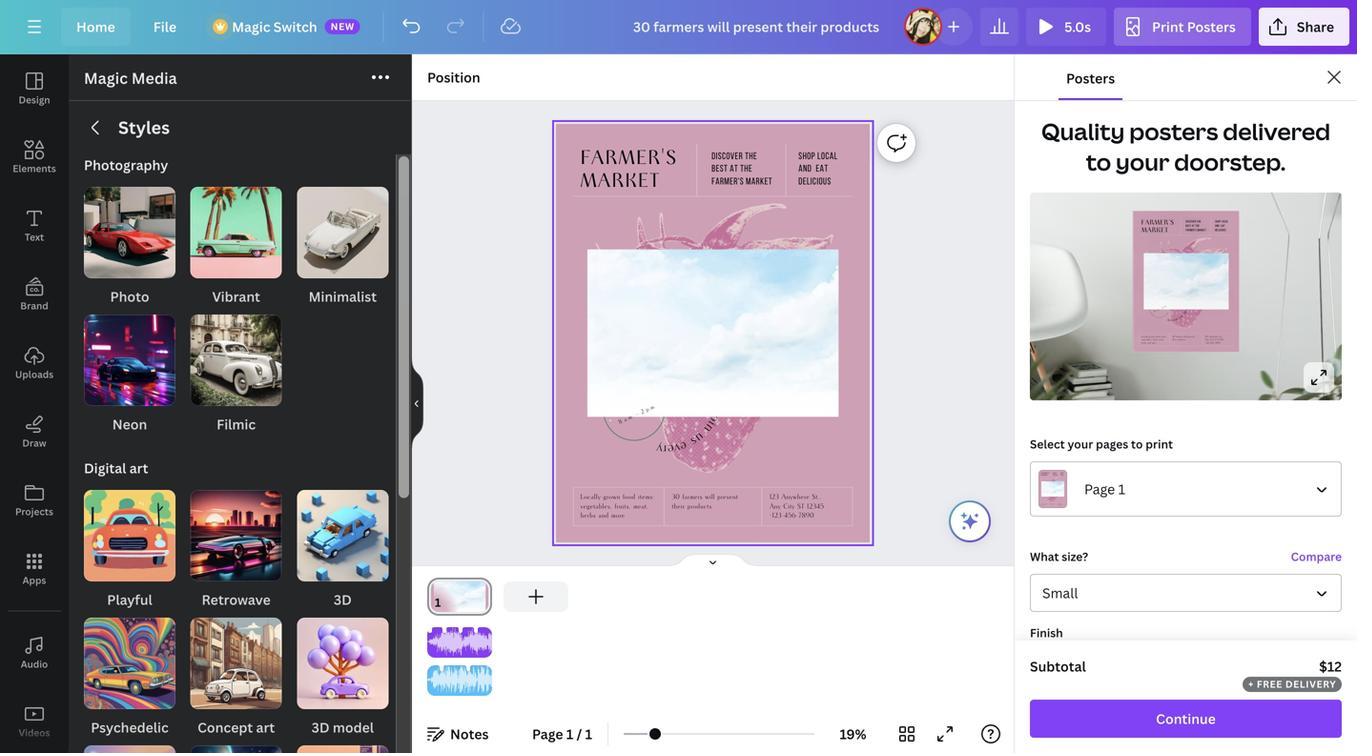 Task type: vqa. For each thing, say whether or not it's contained in the screenshot.
topmost grown
yes



Task type: describe. For each thing, give the bounding box(es) containing it.
magic switch
[[232, 18, 317, 36]]

farmers inside locally-grown food items: vegetables, fruits, meat, herbs and more 30 farmers will present their products 123 anywhere st., any city st 12345 +123-456-7890 shop local and eat delicious
[[1176, 335, 1183, 338]]

psychedelic group
[[84, 618, 175, 738]]

fruits, for locally-grown food items: vegetables, fruits, meat, herbs and more
[[615, 502, 631, 511]]

art for concept art
[[256, 719, 275, 737]]

media
[[131, 68, 177, 88]]

3d group
[[297, 490, 388, 610]]

p.m. for posters
[[1163, 305, 1167, 309]]

select
[[1030, 436, 1065, 452]]

at for posters
[[1192, 225, 1195, 228]]

will inside locally-grown food items: vegetables, fruits, meat, herbs and more 30 farmers will present their products 123 anywhere st., any city st 12345 +123-456-7890 shop local and eat delicious
[[1184, 335, 1187, 338]]

text button
[[0, 192, 69, 260]]

anywhere inside locally-grown food items: vegetables, fruits, meat, herbs and more 30 farmers will present their products 123 anywhere st., any city st 12345 +123-456-7890 shop local and eat delicious
[[1209, 335, 1219, 338]]

position button
[[420, 62, 488, 93]]

their inside 30 farmers will present their products
[[672, 502, 685, 511]]

trimming, start edge slider for 2nd trimming, end edge slider's trimming position 'slider'
[[427, 666, 441, 696]]

compare button
[[1291, 549, 1342, 564]]

— for position
[[634, 410, 641, 419]]

19% button
[[822, 719, 884, 750]]

delicious inside locally-grown food items: vegetables, fruits, meat, herbs and more 30 farmers will present their products 123 anywhere st., any city st 12345 +123-456-7890 shop local and eat delicious
[[1215, 229, 1226, 232]]

8 for posters
[[1154, 310, 1156, 313]]

1 for page 1 / 1
[[566, 725, 573, 743]]

herbs for locally-grown food items: vegetables, fruits, meat, herbs and more
[[580, 512, 596, 520]]

more for locally-grown food items: vegetables, fruits, meat, herbs and more 30 farmers will present their products 123 anywhere st., any city st 12345 +123-456-7890 shop local and eat delicious
[[1152, 342, 1156, 345]]

Page title text field
[[449, 593, 457, 612]]

audio
[[21, 658, 48, 671]]

u
[[691, 429, 708, 447]]

discover the best at the farmer's market for position
[[712, 152, 772, 187]]

food for locally-grown food items: vegetables, fruits, meat, herbs and more
[[623, 493, 636, 501]]

local inside locally-grown food items: vegetables, fruits, meat, herbs and more 30 farmers will present their products 123 anywhere st., any city st 12345 +123-456-7890 shop local and eat delicious
[[1221, 220, 1228, 224]]

19%
[[840, 725, 866, 743]]

shop inside locally-grown food items: vegetables, fruits, meat, herbs and more 30 farmers will present their products 123 anywhere st., any city st 12345 +123-456-7890 shop local and eat delicious
[[1215, 220, 1221, 224]]

delivered
[[1223, 116, 1330, 147]]

finish
[[1030, 625, 1063, 641]]

city inside 123 anywhere st., any city st 12345 +123-456-7890
[[783, 502, 795, 511]]

more for locally-grown food items: vegetables, fruits, meat, herbs and more
[[611, 512, 625, 520]]

page 1
[[1084, 480, 1125, 498]]

digital art
[[84, 459, 148, 477]]

file button
[[138, 8, 192, 46]]

minimalist group
[[297, 187, 388, 307]]

pages
[[1096, 436, 1128, 452]]

30 inside 30 farmers will present their products
[[672, 493, 680, 501]]

v
[[673, 439, 682, 458]]

concept art
[[198, 719, 275, 737]]

magic for magic media
[[84, 68, 128, 88]]

share button
[[1259, 8, 1349, 46]]

+ free delivery
[[1248, 678, 1336, 691]]

projects button
[[0, 466, 69, 535]]

compare
[[1291, 549, 1342, 564]]

locally-grown food items: vegetables, fruits, meat, herbs and more 30 farmers will present their products 123 anywhere st., any city st 12345 +123-456-7890 shop local and eat delicious
[[1141, 220, 1228, 345]]

your inside quality posters delivered to your doorstep.
[[1116, 146, 1170, 177]]

subtotal
[[1030, 658, 1086, 676]]

1 horizontal spatial e
[[678, 437, 689, 456]]

concept
[[198, 719, 253, 737]]

home
[[76, 18, 115, 36]]

123 anywhere st., any city st 12345 +123-456-7890
[[770, 493, 824, 520]]

r
[[663, 441, 667, 459]]

minimalist
[[309, 288, 377, 306]]

posters inside button
[[1066, 69, 1115, 87]]

Design title text field
[[618, 8, 897, 46]]

position
[[427, 68, 480, 86]]

o i
[[704, 412, 725, 430]]

and inside locally-grown food items: vegetables, fruits, meat, herbs and more
[[598, 512, 609, 520]]

quality posters delivered to your doorstep.
[[1041, 116, 1330, 177]]

psychedelic
[[91, 719, 169, 737]]

0 horizontal spatial delicious
[[798, 177, 831, 187]]

any inside 123 anywhere st., any city st 12345 +123-456-7890
[[770, 502, 781, 511]]

items: for locally-grown food items: vegetables, fruits, meat, herbs and more 30 farmers will present their products 123 anywhere st., any city st 12345 +123-456-7890 shop local and eat delicious
[[1161, 335, 1166, 338]]

brand
[[20, 299, 48, 312]]

main menu bar
[[0, 0, 1357, 54]]

3d for 3d model
[[311, 719, 330, 737]]

small
[[1042, 584, 1078, 602]]

locally- for locally-grown food items: vegetables, fruits, meat, herbs and more 30 farmers will present their products 123 anywhere st., any city st 12345 +123-456-7890 shop local and eat delicious
[[1141, 335, 1149, 338]]

design
[[19, 93, 50, 106]]

at for position
[[730, 165, 738, 174]]

notes
[[450, 725, 489, 743]]

eat inside locally-grown food items: vegetables, fruits, meat, herbs and more 30 farmers will present their products 123 anywhere st., any city st 12345 +123-456-7890 shop local and eat delicious
[[1221, 225, 1225, 228]]

5.0s button
[[1026, 8, 1106, 46]]

magic media
[[84, 68, 177, 88]]

1 vertical spatial your
[[1068, 436, 1093, 452]]

what size?
[[1030, 549, 1088, 564]]

elements button
[[0, 123, 69, 192]]

photography
[[84, 156, 168, 174]]

retrowave
[[202, 591, 271, 609]]

any inside locally-grown food items: vegetables, fruits, meat, herbs and more 30 farmers will present their products 123 anywhere st., any city st 12345 +123-456-7890 shop local and eat delicious
[[1205, 339, 1209, 341]]

vegetables, for locally-grown food items: vegetables, fruits, meat, herbs and more
[[580, 502, 612, 511]]

456- inside locally-grown food items: vegetables, fruits, meat, herbs and more 30 farmers will present their products 123 anywhere st., any city st 12345 +123-456-7890 shop local and eat delicious
[[1210, 342, 1215, 345]]

present inside 30 farmers will present their products
[[717, 493, 738, 501]]

a.m. for posters
[[1156, 308, 1160, 312]]

best for position
[[712, 165, 728, 174]]

digital
[[84, 459, 126, 477]]

vibrant
[[212, 288, 260, 306]]

print
[[1152, 18, 1184, 36]]

print
[[1146, 436, 1173, 452]]

videos
[[19, 727, 50, 740]]

8 a.m. — 2 p.m. for posters
[[1154, 305, 1167, 313]]

s
[[687, 433, 701, 451]]

fruits, for locally-grown food items: vegetables, fruits, meat, herbs and more 30 farmers will present their products 123 anywhere st., any city st 12345 +123-456-7890 shop local and eat delicious
[[1153, 339, 1158, 341]]

print posters
[[1152, 18, 1236, 36]]

7890 inside locally-grown food items: vegetables, fruits, meat, herbs and more 30 farmers will present their products 123 anywhere st., any city st 12345 +123-456-7890 shop local and eat delicious
[[1215, 342, 1220, 345]]

select your pages to print
[[1030, 436, 1173, 452]]

st., inside locally-grown food items: vegetables, fruits, meat, herbs and more 30 farmers will present their products 123 anywhere st., any city st 12345 +123-456-7890 shop local and eat delicious
[[1220, 335, 1223, 338]]

filmic
[[217, 415, 256, 433]]

magic for magic switch
[[232, 18, 270, 36]]

vegetables, for locally-grown food items: vegetables, fruits, meat, herbs and more 30 farmers will present their products 123 anywhere st., any city st 12345 +123-456-7890 shop local and eat delicious
[[1141, 339, 1152, 341]]

items: for locally-grown food items: vegetables, fruits, meat, herbs and more
[[638, 493, 654, 501]]

notes button
[[420, 719, 496, 750]]

products inside 30 farmers will present their products
[[687, 502, 712, 511]]

123 inside 123 anywhere st., any city st 12345 +123-456-7890
[[770, 493, 779, 501]]

will inside 30 farmers will present their products
[[705, 493, 715, 501]]

3d model group
[[297, 618, 388, 738]]

o
[[705, 412, 725, 426]]

draw button
[[0, 398, 69, 466]]

draw
[[22, 437, 46, 450]]

brand button
[[0, 260, 69, 329]]

st., inside 123 anywhere st., any city st 12345 +123-456-7890
[[812, 493, 822, 501]]

home link
[[61, 8, 130, 46]]

0 horizontal spatial e
[[667, 440, 675, 459]]

uploads button
[[0, 329, 69, 398]]

7890 inside 123 anywhere st., any city st 12345 +123-456-7890
[[798, 512, 814, 520]]

doorstep.
[[1174, 146, 1286, 177]]

2 for position
[[639, 408, 646, 416]]

what
[[1030, 549, 1059, 564]]



Task type: locate. For each thing, give the bounding box(es) containing it.
locally-grown food items: vegetables, fruits, meat, herbs and more
[[580, 493, 654, 520]]

best for posters
[[1186, 225, 1191, 228]]

trimming position slider down page title text box on the left of the page
[[427, 627, 492, 658]]

st
[[1215, 339, 1217, 341], [797, 502, 804, 511]]

magic left media at the top left of the page
[[84, 68, 128, 88]]

0 vertical spatial 456-
[[1210, 342, 1215, 345]]

discover for position
[[712, 152, 743, 161]]

fruits, inside locally-grown food items: vegetables, fruits, meat, herbs and more
[[615, 502, 631, 511]]

grown inside locally-grown food items: vegetables, fruits, meat, herbs and more
[[603, 493, 620, 501]]

herbs inside locally-grown food items: vegetables, fruits, meat, herbs and more
[[580, 512, 596, 520]]

more inside locally-grown food items: vegetables, fruits, meat, herbs and more
[[611, 512, 625, 520]]

2 for posters
[[1161, 307, 1163, 309]]

0 horizontal spatial your
[[1068, 436, 1093, 452]]

1 horizontal spatial local
[[1221, 220, 1228, 224]]

trimming position slider
[[427, 627, 492, 658], [427, 666, 492, 696]]

0 vertical spatial 7890
[[1215, 342, 1220, 345]]

your left pages at the bottom right
[[1068, 436, 1093, 452]]

at left eat delicious
[[730, 165, 738, 174]]

at down the doorstep.
[[1192, 225, 1195, 228]]

elements
[[13, 162, 56, 175]]

hide image
[[411, 358, 423, 450]]

continue
[[1156, 710, 1216, 728]]

y
[[655, 440, 663, 459]]

photo group
[[84, 187, 175, 307]]

art inside group
[[256, 719, 275, 737]]

1 horizontal spatial will
[[1184, 335, 1187, 338]]

0 horizontal spatial to
[[1086, 146, 1111, 177]]

0 vertical spatial anywhere
[[1209, 335, 1219, 338]]

0 horizontal spatial fruits,
[[615, 502, 631, 511]]

1 horizontal spatial st.,
[[1220, 335, 1223, 338]]

0 vertical spatial city
[[1210, 339, 1214, 341]]

trimming, start edge slider for trimming position 'slider' for first trimming, end edge slider from the top
[[427, 627, 441, 658]]

0 horizontal spatial products
[[687, 502, 712, 511]]

anywhere
[[1209, 335, 1219, 338], [781, 493, 809, 501]]

0 horizontal spatial 2
[[639, 408, 646, 416]]

projects
[[15, 505, 53, 518]]

continue button
[[1030, 700, 1342, 738]]

2 horizontal spatial 1
[[1118, 480, 1125, 498]]

eat
[[816, 165, 828, 174], [1221, 225, 1225, 228]]

local inside shop local and
[[817, 152, 838, 162]]

shop
[[798, 152, 815, 162], [1215, 220, 1221, 224]]

locally- inside locally-grown food items: vegetables, fruits, meat, herbs and more
[[580, 493, 603, 501]]

free
[[1257, 678, 1283, 691]]

1 horizontal spatial eat
[[1221, 225, 1225, 228]]

present inside locally-grown food items: vegetables, fruits, meat, herbs and more 30 farmers will present their products 123 anywhere st., any city st 12345 +123-456-7890 shop local and eat delicious
[[1188, 335, 1195, 338]]

1 horizontal spatial any
[[1205, 339, 1209, 341]]

1 horizontal spatial 8
[[1154, 310, 1156, 313]]

apps
[[23, 574, 46, 587]]

0 vertical spatial 123
[[1205, 335, 1209, 338]]

vegetables, inside locally-grown food items: vegetables, fruits, meat, herbs and more 30 farmers will present their products 123 anywhere st., any city st 12345 +123-456-7890 shop local and eat delicious
[[1141, 339, 1152, 341]]

page 1 / 1
[[532, 725, 592, 743]]

posters down 5.0s
[[1066, 69, 1115, 87]]

0 vertical spatial locally-
[[1141, 335, 1149, 338]]

posters
[[1129, 116, 1218, 147]]

0 vertical spatial best
[[712, 165, 728, 174]]

shop up eat delicious
[[798, 152, 815, 162]]

p.m.
[[1163, 305, 1167, 309], [644, 403, 657, 414]]

1 horizontal spatial 456-
[[1210, 342, 1215, 345]]

0 horizontal spatial 8 a.m. — 2 p.m.
[[617, 403, 657, 426]]

1 horizontal spatial locally-
[[1141, 335, 1149, 338]]

1 vertical spatial locally-
[[580, 493, 603, 501]]

1 horizontal spatial 123
[[1205, 335, 1209, 338]]

trimming position slider for first trimming, end edge slider from the top
[[427, 627, 492, 658]]

What size? button
[[1030, 574, 1342, 612]]

text
[[25, 231, 44, 244]]

food inside locally-grown food items: vegetables, fruits, meat, herbs and more 30 farmers will present their products 123 anywhere st., any city st 12345 +123-456-7890 shop local and eat delicious
[[1156, 335, 1160, 338]]

0 horizontal spatial +123-
[[770, 512, 784, 520]]

2 trimming, end edge slider from the top
[[479, 666, 492, 696]]

page for page 1 / 1
[[532, 725, 563, 743]]

1 horizontal spatial grown
[[1149, 335, 1155, 338]]

30 farmers will present their products
[[672, 493, 738, 511]]

posters inside dropdown button
[[1187, 18, 1236, 36]]

trimming position slider for 2nd trimming, end edge slider
[[427, 666, 492, 696]]

e right y on the left bottom of page
[[667, 440, 675, 459]]

local
[[817, 152, 838, 162], [1221, 220, 1228, 224]]

magic
[[232, 18, 270, 36], [84, 68, 128, 88]]

magic left switch
[[232, 18, 270, 36]]

meat, for locally-grown food items: vegetables, fruits, meat, herbs and more 30 farmers will present their products 123 anywhere st., any city st 12345 +123-456-7890 shop local and eat delicious
[[1159, 339, 1164, 341]]

side panel tab list
[[0, 54, 69, 753]]

30 inside locally-grown food items: vegetables, fruits, meat, herbs and more 30 farmers will present their products 123 anywhere st., any city st 12345 +123-456-7890 shop local and eat delicious
[[1172, 335, 1175, 338]]

0 vertical spatial trimming, start edge slider
[[427, 627, 441, 658]]

eat inside eat delicious
[[816, 165, 828, 174]]

0 horizontal spatial best
[[712, 165, 728, 174]]

1 horizontal spatial your
[[1116, 146, 1170, 177]]

1 horizontal spatial fruits,
[[1153, 339, 1158, 341]]

page for page 1
[[1084, 480, 1115, 498]]

delicious down shop local and
[[798, 177, 831, 187]]

456- inside 123 anywhere st., any city st 12345 +123-456-7890
[[784, 512, 798, 520]]

size?
[[1062, 549, 1088, 564]]

concept art group
[[190, 618, 282, 738]]

page 1 button
[[1030, 461, 1342, 517]]

neon group
[[84, 315, 175, 435]]

vegetables,
[[1141, 339, 1152, 341], [580, 502, 612, 511]]

0 horizontal spatial herbs
[[580, 512, 596, 520]]

0 vertical spatial local
[[817, 152, 838, 162]]

wednesday for posters
[[1153, 302, 1166, 311]]

canva assistant image
[[958, 510, 981, 533]]

1 vertical spatial art
[[256, 719, 275, 737]]

apps button
[[0, 535, 69, 604]]

videos button
[[0, 688, 69, 753]]

1 horizontal spatial —
[[1159, 307, 1162, 310]]

0 vertical spatial at
[[730, 165, 738, 174]]

0 vertical spatial to
[[1086, 146, 1111, 177]]

1 horizontal spatial magic
[[232, 18, 270, 36]]

1 horizontal spatial their
[[1172, 339, 1177, 341]]

1 horizontal spatial 1
[[585, 725, 592, 743]]

123 inside locally-grown food items: vegetables, fruits, meat, herbs and more 30 farmers will present their products 123 anywhere st., any city st 12345 +123-456-7890 shop local and eat delicious
[[1205, 335, 1209, 338]]

3d left model
[[311, 719, 330, 737]]

eat delicious
[[798, 165, 831, 187]]

trimming, end edge slider up notes
[[479, 666, 492, 696]]

meat, inside locally-grown food items: vegetables, fruits, meat, herbs and more
[[633, 502, 649, 511]]

market
[[580, 169, 661, 193], [746, 177, 772, 187], [1141, 226, 1169, 234], [1197, 229, 1206, 232]]

1 inside dropdown button
[[1118, 480, 1125, 498]]

1 vertical spatial a.m.
[[622, 413, 635, 424]]

your left the doorstep.
[[1116, 146, 1170, 177]]

vibrant group
[[190, 187, 282, 307]]

+
[[1248, 678, 1254, 691]]

posters
[[1187, 18, 1236, 36], [1066, 69, 1115, 87]]

meat, inside locally-grown food items: vegetables, fruits, meat, herbs and more 30 farmers will present their products 123 anywhere st., any city st 12345 +123-456-7890 shop local and eat delicious
[[1159, 339, 1164, 341]]

1
[[1118, 480, 1125, 498], [566, 725, 573, 743], [585, 725, 592, 743]]

0 horizontal spatial 7890
[[798, 512, 814, 520]]

1 vertical spatial posters
[[1066, 69, 1115, 87]]

playful
[[107, 591, 152, 609]]

playful group
[[84, 490, 175, 610]]

0 vertical spatial page
[[1084, 480, 1115, 498]]

12345 inside locally-grown food items: vegetables, fruits, meat, herbs and more 30 farmers will present their products 123 anywhere st., any city st 12345 +123-456-7890 shop local and eat delicious
[[1218, 339, 1224, 341]]

magic inside main menu bar
[[232, 18, 270, 36]]

0 horizontal spatial 123
[[770, 493, 779, 501]]

city inside locally-grown food items: vegetables, fruits, meat, herbs and more 30 farmers will present their products 123 anywhere st., any city st 12345 +123-456-7890 shop local and eat delicious
[[1210, 339, 1214, 341]]

fruits, inside locally-grown food items: vegetables, fruits, meat, herbs and more 30 farmers will present their products 123 anywhere st., any city st 12345 +123-456-7890 shop local and eat delicious
[[1153, 339, 1158, 341]]

to for your
[[1086, 146, 1111, 177]]

+123- inside 123 anywhere st., any city st 12345 +123-456-7890
[[770, 512, 784, 520]]

retrowave group
[[190, 490, 282, 610]]

locally- inside locally-grown food items: vegetables, fruits, meat, herbs and more 30 farmers will present their products 123 anywhere st., any city st 12345 +123-456-7890 shop local and eat delicious
[[1141, 335, 1149, 338]]

discover
[[712, 152, 743, 161], [1186, 220, 1196, 224]]

local down the doorstep.
[[1221, 220, 1228, 224]]

a.m. for position
[[622, 413, 635, 424]]

to left posters
[[1086, 146, 1111, 177]]

to
[[1086, 146, 1111, 177], [1131, 436, 1143, 452]]

items:
[[1161, 335, 1166, 338], [638, 493, 654, 501]]

0 horizontal spatial wednesday
[[614, 395, 654, 419]]

trimming position slider up notes button
[[427, 666, 492, 696]]

delicious down the doorstep.
[[1215, 229, 1226, 232]]

new
[[331, 20, 355, 33]]

+123- inside locally-grown food items: vegetables, fruits, meat, herbs and more 30 farmers will present their products 123 anywhere st., any city st 12345 +123-456-7890 shop local and eat delicious
[[1205, 342, 1210, 345]]

1 vertical spatial discover the best at the farmer's market
[[1186, 220, 1206, 232]]

st inside locally-grown food items: vegetables, fruits, meat, herbs and more 30 farmers will present their products 123 anywhere st., any city st 12345 +123-456-7890 shop local and eat delicious
[[1215, 339, 1217, 341]]

local up eat delicious
[[817, 152, 838, 162]]

page left /
[[532, 725, 563, 743]]

best
[[712, 165, 728, 174], [1186, 225, 1191, 228]]

0 vertical spatial eat
[[816, 165, 828, 174]]

8 a.m. — 2 p.m.
[[1154, 305, 1167, 313], [617, 403, 657, 426]]

3d up 3d model "group"
[[334, 591, 352, 609]]

12345 inside 123 anywhere st., any city st 12345 +123-456-7890
[[807, 502, 824, 511]]

audio button
[[0, 619, 69, 688]]

0 horizontal spatial local
[[817, 152, 838, 162]]

to inside quality posters delivered to your doorstep.
[[1086, 146, 1111, 177]]

0 vertical spatial 3d
[[334, 591, 352, 609]]

styles
[[118, 116, 170, 139]]

0 vertical spatial st
[[1215, 339, 1217, 341]]

2 trimming, start edge slider from the top
[[427, 666, 441, 696]]

herbs inside locally-grown food items: vegetables, fruits, meat, herbs and more 30 farmers will present their products 123 anywhere st., any city st 12345 +123-456-7890 shop local and eat delicious
[[1141, 342, 1147, 345]]

neon
[[112, 415, 147, 433]]

model
[[333, 719, 374, 737]]

0 vertical spatial farmer's market
[[580, 147, 678, 193]]

3d for 3d
[[334, 591, 352, 609]]

0 vertical spatial magic
[[232, 18, 270, 36]]

0 horizontal spatial their
[[672, 502, 685, 511]]

farmer's market for posters
[[1141, 219, 1174, 234]]

1 down pages at the bottom right
[[1118, 480, 1125, 498]]

3d inside group
[[334, 591, 352, 609]]

5.0s image
[[427, 582, 492, 612]]

herbs
[[1141, 342, 1147, 345], [580, 512, 596, 520]]

more inside locally-grown food items: vegetables, fruits, meat, herbs and more 30 farmers will present their products 123 anywhere st., any city st 12345 +123-456-7890 shop local and eat delicious
[[1152, 342, 1156, 345]]

and inside shop local and
[[798, 165, 812, 174]]

st inside 123 anywhere st., any city st 12345 +123-456-7890
[[797, 502, 804, 511]]

to left 'print'
[[1131, 436, 1143, 452]]

1 vertical spatial +123-
[[770, 512, 784, 520]]

1 vertical spatial magic
[[84, 68, 128, 88]]

products inside locally-grown food items: vegetables, fruits, meat, herbs and more 30 farmers will present their products 123 anywhere st., any city st 12345 +123-456-7890 shop local and eat delicious
[[1178, 339, 1186, 341]]

1 vertical spatial 7890
[[798, 512, 814, 520]]

8 a.m. — 2 p.m. for position
[[617, 403, 657, 426]]

items: inside locally-grown food items: vegetables, fruits, meat, herbs and more 30 farmers will present their products 123 anywhere st., any city st 12345 +123-456-7890 shop local and eat delicious
[[1161, 335, 1166, 338]]

locally- for locally-grown food items: vegetables, fruits, meat, herbs and more
[[580, 493, 603, 501]]

switch
[[274, 18, 317, 36]]

0 vertical spatial posters
[[1187, 18, 1236, 36]]

delicious
[[798, 177, 831, 187], [1215, 229, 1226, 232]]

5.0s
[[1064, 18, 1091, 36]]

0 vertical spatial any
[[1205, 339, 1209, 341]]

farmers inside 30 farmers will present their products
[[682, 493, 703, 501]]

page down select your pages to print
[[1084, 480, 1115, 498]]

1 trimming position slider from the top
[[427, 627, 492, 658]]

grown inside locally-grown food items: vegetables, fruits, meat, herbs and more 30 farmers will present their products 123 anywhere st., any city st 12345 +123-456-7890 shop local and eat delicious
[[1149, 335, 1155, 338]]

1 vertical spatial trimming position slider
[[427, 666, 492, 696]]

2 trimming position slider from the top
[[427, 666, 492, 696]]

page
[[1084, 480, 1115, 498], [532, 725, 563, 743]]

/
[[577, 725, 582, 743]]

1 vertical spatial best
[[1186, 225, 1191, 228]]

1 horizontal spatial city
[[1210, 339, 1214, 341]]

filmic group
[[190, 315, 282, 435]]

discover the best at the farmer's market left eat delicious
[[712, 152, 772, 187]]

the
[[745, 152, 757, 161], [740, 165, 752, 174], [1197, 220, 1201, 224], [1195, 225, 1200, 228]]

farmer's market for position
[[580, 147, 678, 193]]

will
[[1184, 335, 1187, 338], [705, 493, 715, 501]]

— for posters
[[1159, 307, 1162, 310]]

wednesday for position
[[614, 395, 654, 419]]

art right concept
[[256, 719, 275, 737]]

i
[[704, 418, 721, 430]]

0 vertical spatial +123-
[[1205, 342, 1210, 345]]

file
[[153, 18, 177, 36]]

3d model
[[311, 719, 374, 737]]

1 vertical spatial items:
[[638, 493, 654, 501]]

$12
[[1319, 658, 1342, 676]]

grown for locally-grown food items: vegetables, fruits, meat, herbs and more 30 farmers will present their products 123 anywhere st., any city st 12345 +123-456-7890 shop local and eat delicious
[[1149, 335, 1155, 338]]

1 vertical spatial shop
[[1215, 220, 1221, 224]]

8 for position
[[617, 418, 624, 426]]

0 vertical spatial trimming position slider
[[427, 627, 492, 658]]

1 vertical spatial st.,
[[812, 493, 822, 501]]

discover the best at the farmer's market down the doorstep.
[[1186, 220, 1206, 232]]

0 vertical spatial —
[[1159, 307, 1162, 310]]

page inside 'page 1' dropdown button
[[1084, 480, 1115, 498]]

best down the doorstep.
[[1186, 225, 1191, 228]]

n
[[700, 420, 718, 437]]

items: inside locally-grown food items: vegetables, fruits, meat, herbs and more
[[638, 493, 654, 501]]

1 trimming, end edge slider from the top
[[479, 627, 492, 658]]

0 horizontal spatial items:
[[638, 493, 654, 501]]

0 horizontal spatial art
[[129, 459, 148, 477]]

0 horizontal spatial grown
[[603, 493, 620, 501]]

1 vertical spatial city
[[783, 502, 795, 511]]

+123-
[[1205, 342, 1210, 345], [770, 512, 784, 520]]

1 vertical spatial farmers
[[682, 493, 703, 501]]

trimming, start edge slider down '5.0s' 'image'
[[427, 627, 441, 658]]

1 horizontal spatial anywhere
[[1209, 335, 1219, 338]]

herbs for locally-grown food items: vegetables, fruits, meat, herbs and more 30 farmers will present their products 123 anywhere st., any city st 12345 +123-456-7890 shop local and eat delicious
[[1141, 342, 1147, 345]]

food for locally-grown food items: vegetables, fruits, meat, herbs and more 30 farmers will present their products 123 anywhere st., any city st 12345 +123-456-7890 shop local and eat delicious
[[1156, 335, 1160, 338]]

0 vertical spatial meat,
[[1159, 339, 1164, 341]]

trimming, end edge slider
[[479, 627, 492, 658], [479, 666, 492, 696]]

photo
[[110, 288, 149, 306]]

0 horizontal spatial —
[[634, 410, 641, 419]]

farmer's market
[[580, 147, 678, 193], [1141, 219, 1174, 234]]

456-
[[1210, 342, 1215, 345], [784, 512, 798, 520]]

1 vertical spatial wednesday
[[614, 395, 654, 419]]

more
[[1152, 342, 1156, 345], [611, 512, 625, 520]]

0 horizontal spatial at
[[730, 165, 738, 174]]

0 horizontal spatial more
[[611, 512, 625, 520]]

1 horizontal spatial delicious
[[1215, 229, 1226, 232]]

discover the best at the farmer's market for posters
[[1186, 220, 1206, 232]]

0 vertical spatial delicious
[[798, 177, 831, 187]]

1 trimming, start edge slider from the top
[[427, 627, 441, 658]]

0 horizontal spatial st.,
[[812, 493, 822, 501]]

grown
[[1149, 335, 1155, 338], [603, 493, 620, 501]]

1 vertical spatial —
[[634, 410, 641, 419]]

posters right 'print' on the top of the page
[[1187, 18, 1236, 36]]

1 horizontal spatial a.m.
[[1156, 308, 1160, 312]]

and
[[798, 165, 812, 174], [1215, 225, 1220, 228], [1147, 342, 1151, 345], [598, 512, 609, 520]]

1 horizontal spatial discover
[[1186, 220, 1196, 224]]

1 horizontal spatial best
[[1186, 225, 1191, 228]]

discover left shop local and
[[712, 152, 743, 161]]

3d inside "group"
[[311, 719, 330, 737]]

1 vertical spatial page
[[532, 725, 563, 743]]

1 horizontal spatial p.m.
[[1163, 305, 1167, 309]]

print posters button
[[1114, 8, 1251, 46]]

trimming, end edge slider down '5.0s' 'image'
[[479, 627, 492, 658]]

e
[[678, 437, 689, 456], [667, 440, 675, 459]]

discover for posters
[[1186, 220, 1196, 224]]

1 right /
[[585, 725, 592, 743]]

0 vertical spatial vegetables,
[[1141, 339, 1152, 341]]

1 vertical spatial grown
[[603, 493, 620, 501]]

meat, for locally-grown food items: vegetables, fruits, meat, herbs and more
[[633, 502, 649, 511]]

0 horizontal spatial magic
[[84, 68, 128, 88]]

0 vertical spatial items:
[[1161, 335, 1166, 338]]

1 for page 1
[[1118, 480, 1125, 498]]

their inside locally-grown food items: vegetables, fruits, meat, herbs and more 30 farmers will present their products 123 anywhere st., any city st 12345 +123-456-7890 shop local and eat delicious
[[1172, 339, 1177, 341]]

shop down the doorstep.
[[1215, 220, 1221, 224]]

1 vertical spatial will
[[705, 493, 715, 501]]

food inside locally-grown food items: vegetables, fruits, meat, herbs and more
[[623, 493, 636, 501]]

p.m. for position
[[644, 403, 657, 414]]

0 horizontal spatial posters
[[1066, 69, 1115, 87]]

anywhere inside 123 anywhere st., any city st 12345 +123-456-7890
[[781, 493, 809, 501]]

shop inside shop local and
[[798, 152, 815, 162]]

vegetables, inside locally-grown food items: vegetables, fruits, meat, herbs and more
[[580, 502, 612, 511]]

grown for locally-grown food items: vegetables, fruits, meat, herbs and more
[[603, 493, 620, 501]]

hide pages image
[[667, 553, 759, 568]]

farmer's
[[580, 147, 678, 171], [712, 177, 744, 187], [1141, 219, 1174, 227], [1186, 229, 1197, 232]]

trimming, start edge slider
[[427, 627, 441, 658], [427, 666, 441, 696]]

to for print
[[1131, 436, 1143, 452]]

shop local and
[[798, 152, 838, 174]]

e left "u"
[[678, 437, 689, 456]]

123
[[1205, 335, 1209, 338], [770, 493, 779, 501]]

best left eat delicious
[[712, 165, 728, 174]]

discover down the doorstep.
[[1186, 220, 1196, 224]]

1 vertical spatial products
[[687, 502, 712, 511]]

quality
[[1041, 116, 1125, 147]]

0 horizontal spatial 12345
[[807, 502, 824, 511]]

farmers
[[1176, 335, 1183, 338], [682, 493, 703, 501]]

1 left /
[[566, 725, 573, 743]]

art right the digital
[[129, 459, 148, 477]]

trimming, start edge slider up notes button
[[427, 666, 441, 696]]

0 horizontal spatial a.m.
[[622, 413, 635, 424]]

posters button
[[1059, 54, 1123, 100]]

0 horizontal spatial discover the best at the farmer's market
[[712, 152, 772, 187]]

1 vertical spatial 30
[[672, 493, 680, 501]]

share
[[1297, 18, 1334, 36]]

art for digital art
[[129, 459, 148, 477]]

0 horizontal spatial discover
[[712, 152, 743, 161]]

design button
[[0, 54, 69, 123]]

delivery
[[1285, 678, 1336, 691]]



